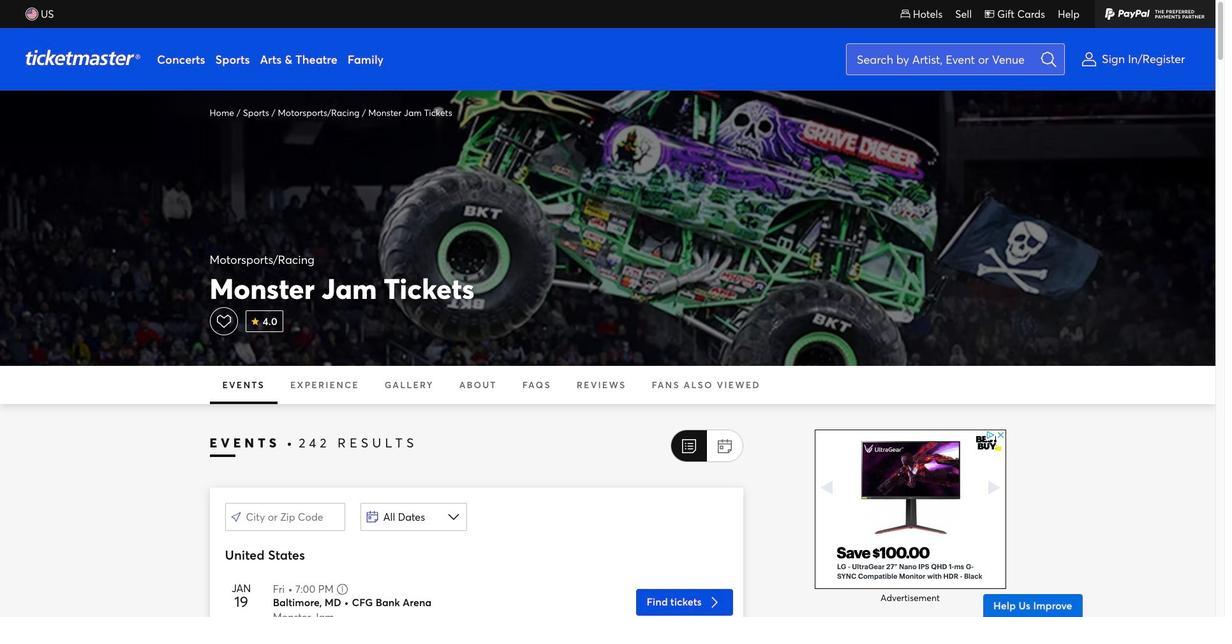 Task type: vqa. For each thing, say whether or not it's contained in the screenshot.
Write a review
no



Task type: locate. For each thing, give the bounding box(es) containing it.
menu inside the main navigation element
[[152, 28, 831, 91]]

none search field inside the main navigation element
[[847, 43, 1065, 75]]

Search for Artist, Event or Venue text field
[[847, 44, 1035, 75]]

None search field
[[847, 43, 1065, 75]]

main navigation element
[[0, 0, 1216, 91]]

City or Zip Code field
[[241, 504, 344, 532]]

None field
[[847, 43, 1065, 75]]

menu
[[152, 28, 831, 91]]



Task type: describe. For each thing, give the bounding box(es) containing it.
advertisement element
[[815, 430, 1006, 590]]

none field inside the main navigation element
[[847, 43, 1065, 75]]

paypal preferred payments partner image
[[1095, 0, 1216, 28]]



